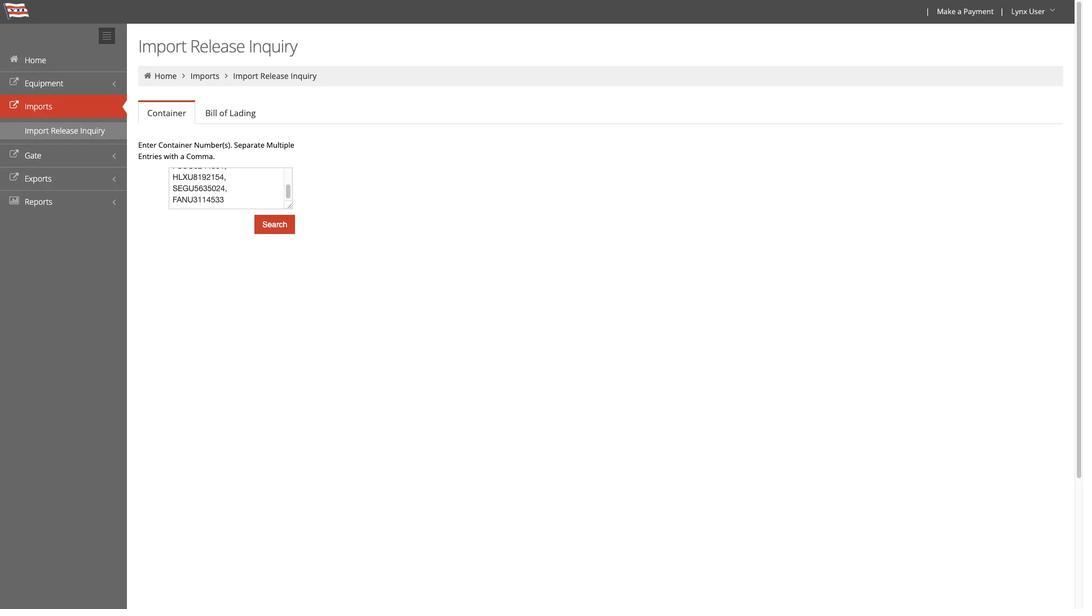 Task type: locate. For each thing, give the bounding box(es) containing it.
2 vertical spatial release
[[51, 125, 78, 136]]

home link
[[0, 49, 127, 72], [155, 71, 177, 81]]

import up angle right image
[[138, 34, 186, 58]]

home image left angle right image
[[143, 72, 153, 80]]

2 horizontal spatial import
[[233, 71, 258, 81]]

2 vertical spatial import release inquiry
[[25, 125, 105, 136]]

2 vertical spatial import
[[25, 125, 49, 136]]

0 vertical spatial release
[[190, 34, 245, 58]]

0 horizontal spatial home
[[25, 55, 46, 65]]

container up the with
[[158, 140, 192, 150]]

import release inquiry link right angle right icon
[[233, 71, 317, 81]]

external link image up bar chart image
[[8, 174, 20, 182]]

1 vertical spatial release
[[260, 71, 289, 81]]

home link up equipment
[[0, 49, 127, 72]]

0 horizontal spatial |
[[926, 6, 930, 16]]

imports link right angle right image
[[191, 71, 219, 81]]

of
[[219, 107, 227, 118]]

external link image inside equipment link
[[8, 78, 20, 86]]

comma.
[[186, 151, 215, 161]]

0 vertical spatial import release inquiry
[[138, 34, 297, 58]]

external link image down equipment link
[[8, 102, 20, 109]]

external link image inside 'gate' "link"
[[8, 151, 20, 159]]

home up equipment
[[25, 55, 46, 65]]

0 horizontal spatial import
[[25, 125, 49, 136]]

1 vertical spatial import release inquiry
[[233, 71, 317, 81]]

import release inquiry right angle right icon
[[233, 71, 317, 81]]

import
[[138, 34, 186, 58], [233, 71, 258, 81], [25, 125, 49, 136]]

3 external link image from the top
[[8, 151, 20, 159]]

external link image
[[8, 78, 20, 86], [8, 102, 20, 109], [8, 151, 20, 159], [8, 174, 20, 182]]

a right the with
[[180, 151, 184, 161]]

1 vertical spatial import release inquiry link
[[0, 122, 127, 139]]

a inside enter container number(s).  separate multiple entries with a comma.
[[180, 151, 184, 161]]

1 horizontal spatial imports
[[191, 71, 219, 81]]

angle right image
[[221, 72, 231, 80]]

imports link down equipment
[[0, 95, 127, 118]]

make a payment
[[937, 6, 994, 16]]

1 vertical spatial home
[[155, 71, 177, 81]]

a right make
[[958, 6, 962, 16]]

angle right image
[[179, 72, 189, 80]]

None text field
[[169, 168, 293, 209]]

gate
[[25, 150, 42, 161]]

1 vertical spatial imports
[[25, 101, 52, 112]]

reports link
[[0, 190, 127, 213]]

imports
[[191, 71, 219, 81], [25, 101, 52, 112]]

1 horizontal spatial import
[[138, 34, 186, 58]]

lynx user link
[[1006, 0, 1062, 24]]

make a payment link
[[932, 0, 998, 24]]

1 external link image from the top
[[8, 78, 20, 86]]

external link image left gate
[[8, 151, 20, 159]]

imports link
[[191, 71, 219, 81], [0, 95, 127, 118]]

1 vertical spatial import
[[233, 71, 258, 81]]

import release inquiry link
[[233, 71, 317, 81], [0, 122, 127, 139]]

import release inquiry link up 'gate' "link"
[[0, 122, 127, 139]]

1 vertical spatial home image
[[143, 72, 153, 80]]

release up angle right icon
[[190, 34, 245, 58]]

imports right angle right image
[[191, 71, 219, 81]]

1 horizontal spatial home image
[[143, 72, 153, 80]]

a
[[958, 6, 962, 16], [180, 151, 184, 161]]

make
[[937, 6, 956, 16]]

0 horizontal spatial a
[[180, 151, 184, 161]]

import release inquiry up 'gate' "link"
[[25, 125, 105, 136]]

import release inquiry
[[138, 34, 297, 58], [233, 71, 317, 81], [25, 125, 105, 136]]

external link image left equipment
[[8, 78, 20, 86]]

2 vertical spatial inquiry
[[80, 125, 105, 136]]

1 horizontal spatial |
[[1000, 6, 1004, 16]]

import up gate
[[25, 125, 49, 136]]

home image
[[8, 55, 20, 63], [143, 72, 153, 80]]

| left lynx
[[1000, 6, 1004, 16]]

inquiry
[[249, 34, 297, 58], [291, 71, 317, 81], [80, 125, 105, 136]]

container up "enter" at the left of page
[[147, 107, 186, 118]]

container
[[147, 107, 186, 118], [158, 140, 192, 150]]

0 horizontal spatial release
[[51, 125, 78, 136]]

| left make
[[926, 6, 930, 16]]

2 horizontal spatial release
[[260, 71, 289, 81]]

0 vertical spatial home
[[25, 55, 46, 65]]

angle down image
[[1047, 6, 1058, 14]]

2 external link image from the top
[[8, 102, 20, 109]]

home
[[25, 55, 46, 65], [155, 71, 177, 81]]

1 horizontal spatial a
[[958, 6, 962, 16]]

bill of lading
[[205, 107, 256, 118]]

1 | from the left
[[926, 6, 930, 16]]

release
[[190, 34, 245, 58], [260, 71, 289, 81], [51, 125, 78, 136]]

release up 'gate' "link"
[[51, 125, 78, 136]]

separate
[[234, 140, 265, 150]]

gate link
[[0, 144, 127, 167]]

external link image inside exports link
[[8, 174, 20, 182]]

1 vertical spatial container
[[158, 140, 192, 150]]

release right angle right icon
[[260, 71, 289, 81]]

container link
[[138, 102, 195, 124]]

enter container number(s).  separate multiple entries with a comma.
[[138, 140, 294, 161]]

import for the import release inquiry link to the left
[[25, 125, 49, 136]]

1 vertical spatial imports link
[[0, 95, 127, 118]]

1 vertical spatial a
[[180, 151, 184, 161]]

1 horizontal spatial import release inquiry link
[[233, 71, 317, 81]]

lynx user
[[1011, 6, 1045, 16]]

4 external link image from the top
[[8, 174, 20, 182]]

import right angle right icon
[[233, 71, 258, 81]]

import release inquiry up angle right icon
[[138, 34, 297, 58]]

0 vertical spatial home image
[[8, 55, 20, 63]]

exports link
[[0, 167, 127, 190]]

lading
[[230, 107, 256, 118]]

home left angle right image
[[155, 71, 177, 81]]

imports down equipment
[[25, 101, 52, 112]]

1 horizontal spatial imports link
[[191, 71, 219, 81]]

0 vertical spatial container
[[147, 107, 186, 118]]

home link left angle right image
[[155, 71, 177, 81]]

|
[[926, 6, 930, 16], [1000, 6, 1004, 16]]

home image up equipment link
[[8, 55, 20, 63]]



Task type: describe. For each thing, give the bounding box(es) containing it.
with
[[164, 151, 178, 161]]

2 | from the left
[[1000, 6, 1004, 16]]

external link image for gate
[[8, 151, 20, 159]]

number(s).
[[194, 140, 232, 150]]

0 vertical spatial import
[[138, 34, 186, 58]]

search button
[[254, 215, 295, 234]]

bar chart image
[[8, 197, 20, 205]]

0 vertical spatial imports
[[191, 71, 219, 81]]

1 vertical spatial inquiry
[[291, 71, 317, 81]]

0 vertical spatial import release inquiry link
[[233, 71, 317, 81]]

1 horizontal spatial home link
[[155, 71, 177, 81]]

exports
[[25, 173, 52, 184]]

external link image for imports
[[8, 102, 20, 109]]

0 horizontal spatial import release inquiry link
[[0, 122, 127, 139]]

equipment
[[25, 78, 63, 89]]

release for the import release inquiry link to the left
[[51, 125, 78, 136]]

release for topmost the import release inquiry link
[[260, 71, 289, 81]]

external link image for equipment
[[8, 78, 20, 86]]

container inside enter container number(s).  separate multiple entries with a comma.
[[158, 140, 192, 150]]

enter
[[138, 140, 157, 150]]

0 vertical spatial imports link
[[191, 71, 219, 81]]

bill of lading link
[[196, 102, 265, 124]]

entries
[[138, 151, 162, 161]]

equipment link
[[0, 72, 127, 95]]

0 horizontal spatial imports link
[[0, 95, 127, 118]]

import for topmost the import release inquiry link
[[233, 71, 258, 81]]

reports
[[25, 196, 52, 207]]

multiple
[[266, 140, 294, 150]]

external link image for exports
[[8, 174, 20, 182]]

payment
[[964, 6, 994, 16]]

user
[[1029, 6, 1045, 16]]

1 horizontal spatial home
[[155, 71, 177, 81]]

0 horizontal spatial imports
[[25, 101, 52, 112]]

import release inquiry for topmost the import release inquiry link
[[233, 71, 317, 81]]

0 horizontal spatial home image
[[8, 55, 20, 63]]

search
[[262, 220, 287, 229]]

lynx
[[1011, 6, 1027, 16]]

0 horizontal spatial home link
[[0, 49, 127, 72]]

import release inquiry for the import release inquiry link to the left
[[25, 125, 105, 136]]

bill
[[205, 107, 217, 118]]

0 vertical spatial inquiry
[[249, 34, 297, 58]]

1 horizontal spatial release
[[190, 34, 245, 58]]

0 vertical spatial a
[[958, 6, 962, 16]]



Task type: vqa. For each thing, say whether or not it's contained in the screenshot.
user image
no



